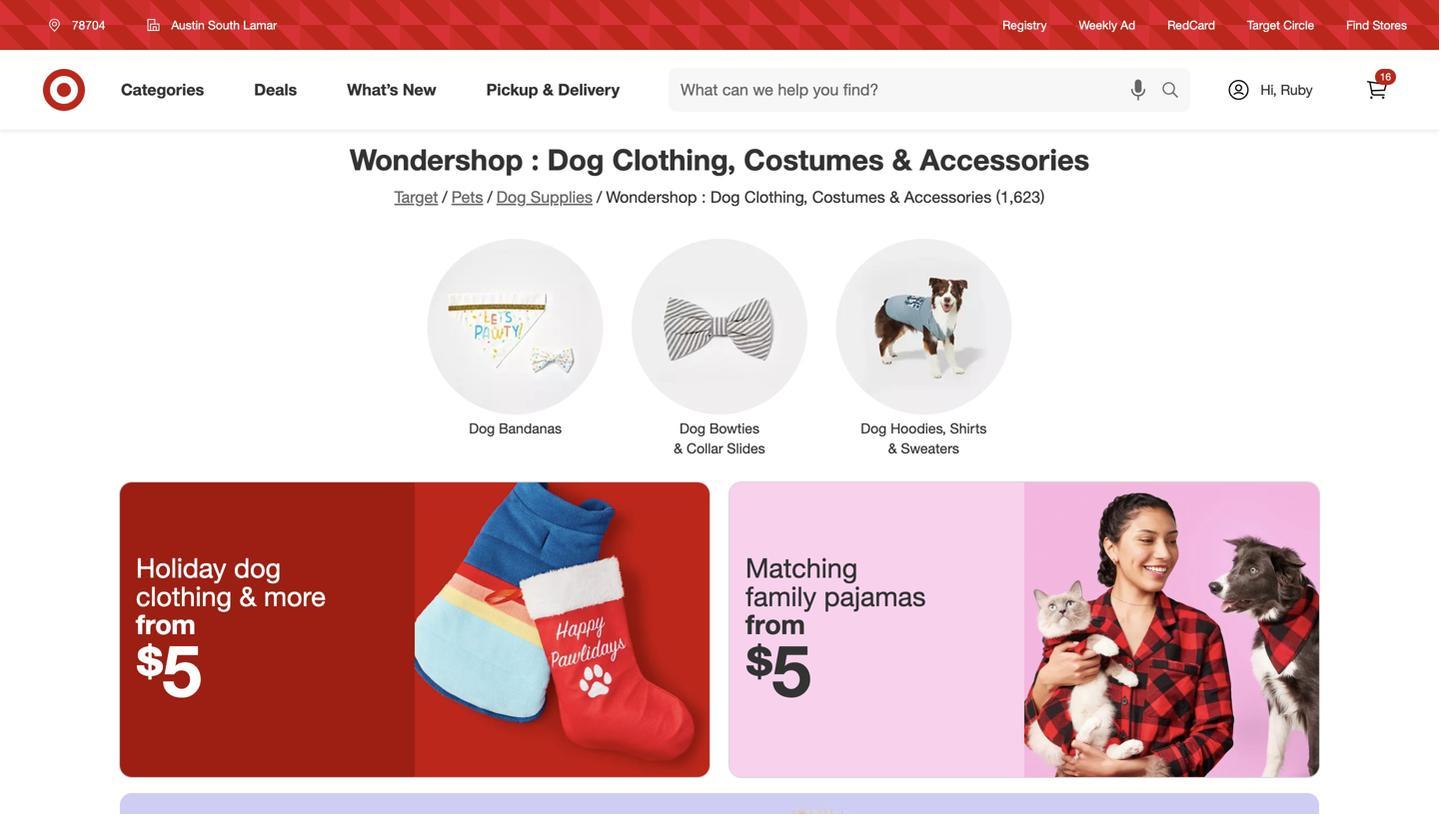 Task type: describe. For each thing, give the bounding box(es) containing it.
new
[[403, 30, 437, 50]]

for
[[401, 0, 417, 2]]

doorstep.
[[1107, 0, 1167, 2]]

drive
[[357, 5, 389, 22]]

hi, ruby
[[1261, 31, 1313, 48]]

ready,
[[652, 0, 689, 2]]

switch
[[239, 5, 279, 22]]

choose
[[262, 0, 311, 2]]

search
[[1153, 32, 1201, 52]]

guest rating
[[807, 96, 900, 115]]

categories
[[121, 30, 204, 50]]

pickup inside choose order pickup for your items. then, when your order is ready, switch to curbside drive up in the target app.
[[354, 0, 397, 2]]

hi,
[[1261, 31, 1277, 48]]

deals button
[[379, 84, 453, 128]]

16
[[1381, 20, 1392, 33]]

membership
[[789, 5, 867, 22]]

curbside
[[299, 5, 353, 22]]

pickup & delivery
[[487, 30, 620, 50]]

then,
[[493, 0, 528, 2]]

your right doorstep.
[[1205, 0, 1232, 2]]

guest
[[807, 96, 849, 115]]

delivery.
[[1058, 5, 1109, 22]]

target
[[454, 5, 492, 22]]

your down doorstep.
[[1150, 5, 1179, 22]]

brand
[[284, 96, 330, 115]]

your
[[776, 0, 803, 2]]

pickup button
[[837, 211, 936, 255]]

material
[[707, 96, 765, 115]]

to
[[282, 5, 295, 22]]

$9.99
[[995, 5, 1030, 22]]

checkout,
[[887, 5, 948, 22]]

1 horizontal spatial start
[[1113, 5, 1146, 22]]

pickup for pickup & delivery
[[487, 30, 538, 50]]

deals link
[[237, 18, 322, 62]]

up
[[393, 5, 412, 22]]

&
[[543, 30, 554, 50]]

shopper
[[844, 0, 896, 2]]

pickup for pickup
[[874, 223, 923, 242]]

rating
[[854, 96, 900, 115]]

the
[[430, 5, 450, 22]]

per
[[1033, 5, 1054, 22]]

your up pay
[[960, 0, 987, 2]]

16 link
[[1356, 18, 1400, 62]]

shipt
[[807, 0, 840, 2]]



Task type: locate. For each thing, give the bounding box(es) containing it.
your right the when
[[570, 0, 597, 2]]

0 horizontal spatial start your order
[[527, 5, 633, 22]]

search button
[[1153, 18, 1201, 66]]

pickup
[[354, 0, 397, 2], [487, 30, 538, 50], [874, 223, 923, 242]]

order
[[601, 0, 634, 2], [991, 0, 1024, 2], [598, 5, 633, 22], [1183, 5, 1219, 22]]

start your order up 'delivery'
[[527, 5, 633, 22]]

0 horizontal spatial pickup
[[354, 0, 397, 2]]

(1) right brand
[[335, 96, 353, 115]]

right
[[1028, 0, 1056, 2]]

What can we help you find? suggestions appear below search field
[[669, 18, 1167, 62]]

at up delivery.
[[1060, 0, 1072, 2]]

0 horizontal spatial (1)
[[123, 96, 141, 115]]

pickup & delivery link
[[470, 18, 645, 62]]

when
[[532, 0, 566, 2]]

order inside choose order pickup for your items. then, when your order is ready, switch to curbside drive up in the target app.
[[601, 0, 634, 2]]

price
[[942, 96, 979, 115]]

1 vertical spatial pickup
[[487, 30, 538, 50]]

pay
[[969, 5, 992, 22]]

categories link
[[104, 18, 229, 62]]

deals down the new
[[396, 96, 436, 115]]

guest rating button
[[790, 84, 917, 128]]

items.
[[452, 0, 490, 2]]

(1)
[[123, 96, 141, 115], [335, 96, 353, 115]]

1 horizontal spatial deals
[[396, 96, 436, 115]]

0 vertical spatial at
[[1060, 0, 1072, 2]]

order up "search"
[[1183, 5, 1219, 22]]

0 vertical spatial pickup
[[354, 0, 397, 2]]

at down shopper
[[871, 5, 883, 22]]

deals for deals "button" in the left of the page
[[396, 96, 436, 115]]

start your order
[[527, 5, 633, 22], [1113, 5, 1219, 22]]

deals
[[254, 30, 297, 50], [396, 96, 436, 115]]

order up 'delivery'
[[598, 5, 633, 22]]

(1) right filter
[[123, 96, 141, 115]]

your up 'delivery'
[[564, 5, 594, 22]]

or
[[952, 5, 965, 22]]

1 horizontal spatial pickup
[[487, 30, 538, 50]]

material button
[[690, 84, 782, 128]]

price button
[[925, 84, 996, 128]]

order up $9.99
[[991, 0, 1024, 2]]

start up "search"
[[1170, 0, 1201, 2]]

(1) for filter (1)
[[123, 96, 141, 115]]

app.
[[496, 5, 523, 22]]

order left is
[[601, 0, 634, 2]]

0 horizontal spatial at
[[871, 5, 883, 22]]

1 horizontal spatial (1)
[[335, 96, 353, 115]]

0 horizontal spatial start
[[527, 5, 560, 22]]

leave
[[924, 0, 956, 2]]

2 horizontal spatial pickup
[[874, 223, 923, 242]]

choose order pickup for your items. then, when your order is ready, switch to curbside drive up in the target app.
[[239, 0, 689, 22]]

filter (1) button
[[36, 84, 157, 128]]

will
[[900, 0, 920, 2]]

1 horizontal spatial start your order
[[1113, 5, 1219, 22]]

2 (1) from the left
[[335, 96, 353, 115]]

1 vertical spatial at
[[871, 5, 883, 22]]

(1) inside button
[[123, 96, 141, 115]]

deals down the to
[[254, 30, 297, 50]]

delivery
[[558, 30, 620, 50]]

1 horizontal spatial at
[[1060, 0, 1072, 2]]

start down the when
[[527, 5, 560, 22]]

0 vertical spatial deals
[[254, 30, 297, 50]]

1 vertical spatial deals
[[396, 96, 436, 115]]

ruby
[[1281, 31, 1313, 48]]

deals inside 'deals' link
[[254, 30, 297, 50]]

your
[[421, 0, 448, 2], [570, 0, 597, 2], [960, 0, 987, 2], [1076, 0, 1103, 2], [1205, 0, 1232, 2], [564, 5, 594, 22], [1150, 5, 1179, 22]]

filter
[[80, 96, 119, 115]]

1 (1) from the left
[[123, 96, 141, 115]]

0 horizontal spatial deals
[[254, 30, 297, 50]]

what's
[[347, 30, 398, 50]]

(1) for brand (1)
[[335, 96, 353, 115]]

2 horizontal spatial start
[[1170, 0, 1201, 2]]

start
[[1170, 0, 1201, 2], [527, 5, 560, 22], [1113, 5, 1146, 22]]

order
[[314, 0, 350, 2]]

type button
[[461, 84, 529, 128]]

type
[[478, 96, 512, 115]]

deals for 'deals' link
[[254, 30, 297, 50]]

deals inside deals "button"
[[396, 96, 436, 115]]

your up delivery.
[[1076, 0, 1103, 2]]

size button
[[537, 84, 601, 128]]

2 start your order from the left
[[1113, 5, 1219, 22]]

size
[[554, 96, 584, 115]]

pickup inside button
[[874, 223, 923, 242]]

1 start your order from the left
[[527, 5, 633, 22]]

brand (1)
[[284, 96, 353, 115]]

is
[[638, 0, 648, 2]]

at
[[1060, 0, 1072, 2], [871, 5, 883, 22]]

in
[[415, 5, 426, 22]]

what's new
[[347, 30, 437, 50]]

what's new link
[[330, 18, 462, 62]]

order inside the your shipt shopper will leave your order right at your doorstep. start your membership at checkout, or pay $9.99 per delivery.
[[991, 0, 1024, 2]]

your shipt shopper will leave your order right at your doorstep. start your membership at checkout, or pay $9.99 per delivery.
[[776, 0, 1232, 22]]

start your order up "search"
[[1113, 5, 1219, 22]]

2 vertical spatial pickup
[[874, 223, 923, 242]]

start inside the your shipt shopper will leave your order right at your doorstep. start your membership at checkout, or pay $9.99 per delivery.
[[1170, 0, 1201, 2]]

start down doorstep.
[[1113, 5, 1146, 22]]

filter (1)
[[80, 96, 141, 115]]

your up the
[[421, 0, 448, 2]]



Task type: vqa. For each thing, say whether or not it's contained in the screenshot.
Ease of use
no



